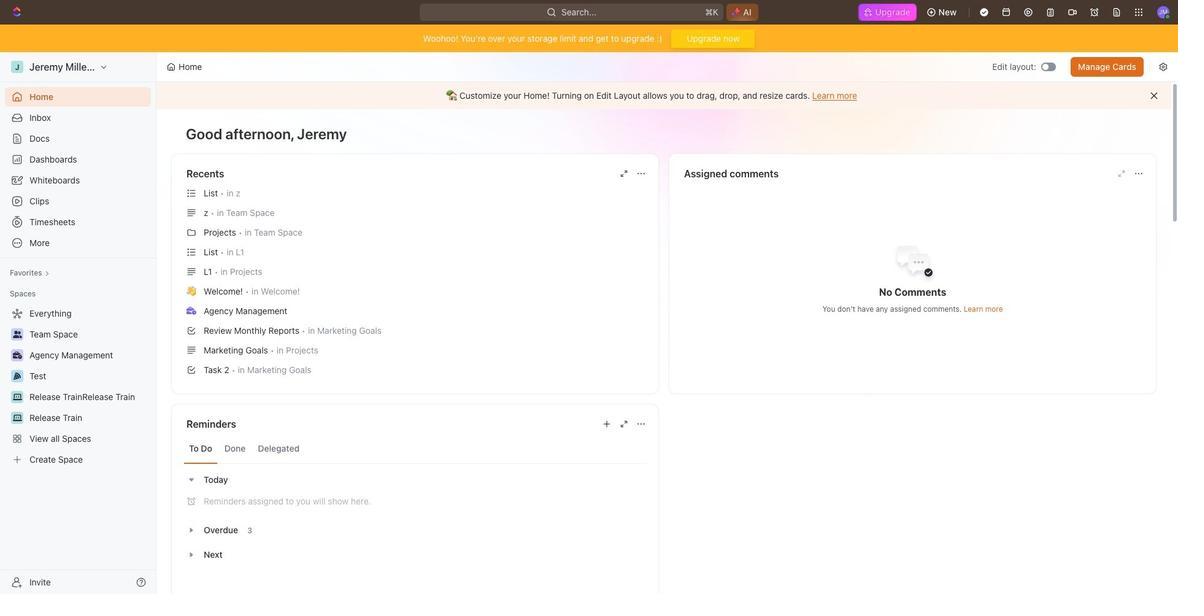 Task type: vqa. For each thing, say whether or not it's contained in the screenshot.
OFF icon
no



Task type: locate. For each thing, give the bounding box(es) containing it.
sidebar navigation
[[0, 52, 159, 594]]

business time image inside sidebar navigation
[[13, 352, 22, 359]]

0 horizontal spatial business time image
[[13, 352, 22, 359]]

user group image
[[13, 331, 22, 338]]

business time image
[[187, 307, 196, 315], [13, 352, 22, 359]]

1 horizontal spatial business time image
[[187, 307, 196, 315]]

0 vertical spatial business time image
[[187, 307, 196, 315]]

alert
[[157, 82, 1172, 109]]

laptop code image
[[13, 414, 22, 422]]

tree
[[5, 304, 151, 470]]

1 vertical spatial business time image
[[13, 352, 22, 359]]

pizza slice image
[[14, 373, 21, 380]]

tab list
[[184, 434, 647, 464]]



Task type: describe. For each thing, give the bounding box(es) containing it.
jeremy miller's workspace, , element
[[11, 61, 23, 73]]

laptop code image
[[13, 394, 22, 401]]

tree inside sidebar navigation
[[5, 304, 151, 470]]



